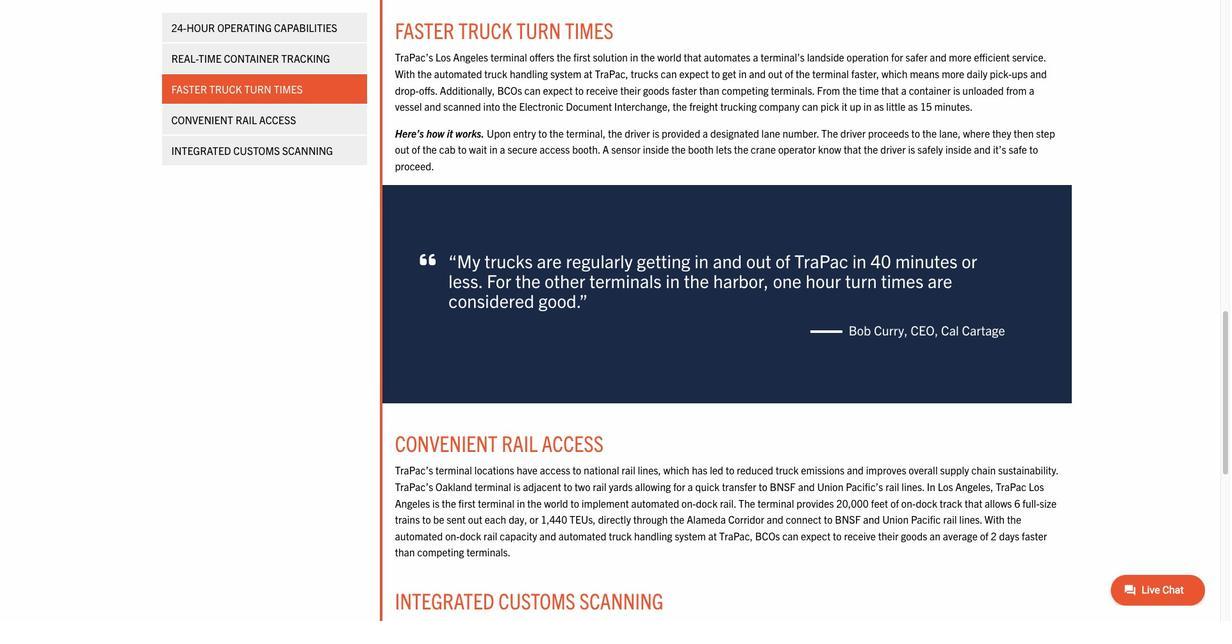 Task type: describe. For each thing, give the bounding box(es) containing it.
first inside trapac's terminal locations have access to national rail lines, which has led to reduced truck emissions and improves overall supply chain sustainability. trapac's oakland terminal is adjacent to two rail yards allowing for a quick transfer to bnsf and union pacific's rail lines. in los angeles, trapac los angeles is the first terminal in the world to implement automated on-dock rail. the terminal provides 20,000 feet of on-dock track that allows 6 full-size trains to be sent out each day, or 1,440 teus, directly through the alameda corridor and connect to bnsf and union pacific rail lines. with the automated on-dock rail capacity and automated truck handling system at trapac, bcos can expect to receive their goods an average of 2 days faster than competing terminals.
[[459, 497, 476, 510]]

two
[[575, 481, 591, 494]]

unloaded
[[963, 84, 1004, 97]]

the down 'terminal's'
[[796, 67, 811, 80]]

2 as from the left
[[909, 100, 918, 113]]

trucking
[[721, 100, 757, 113]]

scanning inside 'link'
[[282, 144, 333, 157]]

handling inside trapac's terminal locations have access to national rail lines, which has led to reduced truck emissions and improves overall supply chain sustainability. trapac's oakland terminal is adjacent to two rail yards allowing for a quick transfer to bnsf and union pacific's rail lines. in los angeles, trapac los angeles is the first terminal in the world to implement automated on-dock rail. the terminal provides 20,000 feet of on-dock track that allows 6 full-size trains to be sent out each day, or 1,440 teus, directly through the alameda corridor and connect to bnsf and union pacific rail lines. with the automated on-dock rail capacity and automated truck handling system at trapac, bcos can expect to receive their goods an average of 2 days faster than competing terminals.
[[635, 530, 673, 543]]

1 horizontal spatial turn
[[517, 16, 561, 44]]

alameda
[[687, 514, 726, 526]]

rail down improves
[[886, 481, 900, 494]]

vessel
[[395, 100, 422, 113]]

the up safely
[[923, 127, 937, 140]]

rail up yards
[[622, 464, 636, 477]]

scanned
[[444, 100, 481, 113]]

the up a
[[608, 127, 623, 140]]

customs inside integrated customs scanning 'link'
[[234, 144, 280, 157]]

in right solution
[[631, 51, 639, 64]]

little
[[887, 100, 906, 113]]

the left terminal,
[[550, 127, 564, 140]]

can left pick
[[803, 100, 819, 113]]

minutes
[[896, 249, 958, 273]]

is left safely
[[909, 143, 916, 156]]

here's
[[395, 127, 424, 140]]

0 horizontal spatial it
[[447, 127, 453, 140]]

40
[[871, 249, 892, 273]]

is left provided
[[653, 127, 660, 140]]

getting
[[637, 249, 691, 273]]

1 horizontal spatial dock
[[696, 497, 718, 510]]

drop-
[[395, 84, 419, 97]]

in left "40"
[[853, 249, 867, 273]]

day,
[[509, 514, 528, 526]]

a up little
[[902, 84, 907, 97]]

their inside trapac's los angeles terminal offers the first solution in the world that automates a terminal's landside operation for safer and more efficient service. with the automated truck handling system at trapac, trucks can expect to get in and out of the terminal faster, which means more daily pick-ups and drop-offs. additionally, bcos can expect to receive their goods faster than competing terminals. from the time that a container is unloaded from a vessel and scanned into the electronic document interchange, the freight trucking company can pick it up in as little as 15 minutes.
[[621, 84, 641, 97]]

the down 6
[[1008, 514, 1022, 526]]

works.
[[456, 127, 485, 140]]

trapac's for with
[[395, 51, 433, 64]]

1 horizontal spatial integrated
[[395, 587, 495, 615]]

operator
[[779, 143, 816, 156]]

other
[[545, 269, 586, 292]]

led
[[710, 464, 724, 477]]

world inside trapac's los angeles terminal offers the first solution in the world that automates a terminal's landside operation for safer and more efficient service. with the automated truck handling system at trapac, trucks can expect to get in and out of the terminal faster, which means more daily pick-ups and drop-offs. additionally, bcos can expect to receive their goods faster than competing terminals. from the time that a container is unloaded from a vessel and scanned into the electronic document interchange, the freight trucking company can pick it up in as little as 15 minutes.
[[658, 51, 682, 64]]

ups
[[1012, 67, 1028, 80]]

each
[[485, 514, 507, 526]]

company
[[760, 100, 800, 113]]

the down how
[[423, 143, 437, 156]]

1 horizontal spatial integrated customs scanning
[[395, 587, 664, 615]]

the down adjacent
[[528, 497, 542, 510]]

sustainability.
[[999, 464, 1059, 477]]

transfer
[[722, 481, 757, 494]]

2 horizontal spatial los
[[1029, 481, 1045, 494]]

the right lets
[[735, 143, 749, 156]]

of inside "my trucks are regularly getting in and out of trapac in 40 minutes or less. for the other terminals in the harbor, one hour turn times are considered good."
[[776, 249, 791, 273]]

real-time container tracking
[[171, 52, 330, 65]]

the inside upon entry to the terminal, the driver is provided a designated lane number. the driver proceeds to the lane, where they then step out of the cab to wait in a secure access booth. a sensor inside the booth lets the crane operator know that the driver is safely inside and it's safe to proceed.
[[822, 127, 839, 140]]

rail down track
[[944, 514, 958, 526]]

implement
[[582, 497, 629, 510]]

to down '20,000'
[[833, 530, 842, 543]]

additionally,
[[440, 84, 495, 97]]

terminal up each
[[478, 497, 515, 510]]

safe
[[1009, 143, 1028, 156]]

0 vertical spatial access
[[259, 113, 296, 126]]

and up provides
[[799, 481, 815, 494]]

freight
[[690, 100, 719, 113]]

truck inside trapac's los angeles terminal offers the first solution in the world that automates a terminal's landside operation for safer and more efficient service. with the automated truck handling system at trapac, trucks can expect to get in and out of the terminal faster, which means more daily pick-ups and drop-offs. additionally, bcos can expect to receive their goods faster than competing terminals. from the time that a container is unloaded from a vessel and scanned into the electronic document interchange, the freight trucking company can pick it up in as little as 15 minutes.
[[485, 67, 508, 80]]

integrated inside integrated customs scanning 'link'
[[171, 144, 231, 157]]

bcos inside trapac's terminal locations have access to national rail lines, which has led to reduced truck emissions and improves overall supply chain sustainability. trapac's oakland terminal is adjacent to two rail yards allowing for a quick transfer to bnsf and union pacific's rail lines. in los angeles, trapac los angeles is the first terminal in the world to implement automated on-dock rail. the terminal provides 20,000 feet of on-dock track that allows 6 full-size trains to be sent out each day, or 1,440 teus, directly through the alameda corridor and connect to bnsf and union pacific rail lines. with the automated on-dock rail capacity and automated truck handling system at trapac, bcos can expect to receive their goods an average of 2 days faster than competing terminals.
[[756, 530, 780, 543]]

in right 'get'
[[739, 67, 747, 80]]

for
[[487, 269, 512, 292]]

to down provides
[[824, 514, 833, 526]]

safer
[[906, 51, 928, 64]]

of right feet
[[891, 497, 900, 510]]

number.
[[783, 127, 820, 140]]

the right into
[[503, 100, 517, 113]]

the down provided
[[672, 143, 686, 156]]

directly
[[598, 514, 631, 526]]

expect inside trapac's terminal locations have access to national rail lines, which has led to reduced truck emissions and improves overall supply chain sustainability. trapac's oakland terminal is adjacent to two rail yards allowing for a quick transfer to bnsf and union pacific's rail lines. in los angeles, trapac los angeles is the first terminal in the world to implement automated on-dock rail. the terminal provides 20,000 feet of on-dock track that allows 6 full-size trains to be sent out each day, or 1,440 teus, directly through the alameda corridor and connect to bnsf and union pacific rail lines. with the automated on-dock rail capacity and automated truck handling system at trapac, bcos can expect to receive their goods an average of 2 days faster than competing terminals.
[[801, 530, 831, 543]]

the left 'freight'
[[673, 100, 687, 113]]

bob
[[849, 322, 872, 338]]

emissions
[[802, 464, 845, 477]]

the right solution
[[641, 51, 655, 64]]

and inside "my trucks are regularly getting in and out of trapac in 40 minutes or less. for the other terminals in the harbor, one hour turn times are considered good."
[[713, 249, 743, 273]]

at inside trapac's terminal locations have access to national rail lines, which has led to reduced truck emissions and improves overall supply chain sustainability. trapac's oakland terminal is adjacent to two rail yards allowing for a quick transfer to bnsf and union pacific's rail lines. in los angeles, trapac los angeles is the first terminal in the world to implement automated on-dock rail. the terminal provides 20,000 feet of on-dock track that allows 6 full-size trains to be sent out each day, or 1,440 teus, directly through the alameda corridor and connect to bnsf and union pacific rail lines. with the automated on-dock rail capacity and automated truck handling system at trapac, bcos can expect to receive their goods an average of 2 days faster than competing terminals.
[[709, 530, 717, 543]]

24-hour operating capabilities link
[[162, 13, 367, 42]]

15
[[921, 100, 933, 113]]

in right getting
[[695, 249, 709, 273]]

1 vertical spatial union
[[883, 514, 909, 526]]

1 horizontal spatial expect
[[680, 67, 709, 80]]

2 horizontal spatial truck
[[776, 464, 799, 477]]

automated down allowing at bottom
[[632, 497, 680, 510]]

of left 2
[[981, 530, 989, 543]]

the up up
[[843, 84, 857, 97]]

the right for
[[516, 269, 541, 292]]

crane
[[751, 143, 776, 156]]

0 horizontal spatial lines.
[[902, 481, 925, 494]]

oakland
[[436, 481, 473, 494]]

into
[[484, 100, 500, 113]]

to right "cab" on the left top of page
[[458, 143, 467, 156]]

1 vertical spatial scanning
[[580, 587, 664, 615]]

the right through
[[671, 514, 685, 526]]

terminal up from
[[813, 67, 850, 80]]

0 vertical spatial convenient
[[171, 113, 233, 126]]

lines,
[[638, 464, 662, 477]]

goods inside trapac's terminal locations have access to national rail lines, which has led to reduced truck emissions and improves overall supply chain sustainability. trapac's oakland terminal is adjacent to two rail yards allowing for a quick transfer to bnsf and union pacific's rail lines. in los angeles, trapac los angeles is the first terminal in the world to implement automated on-dock rail. the terminal provides 20,000 feet of on-dock track that allows 6 full-size trains to be sent out each day, or 1,440 teus, directly through the alameda corridor and connect to bnsf and union pacific rail lines. with the automated on-dock rail capacity and automated truck handling system at trapac, bcos can expect to receive their goods an average of 2 days faster than competing terminals.
[[901, 530, 928, 543]]

lane,
[[940, 127, 961, 140]]

terminal up oakland
[[436, 464, 472, 477]]

with inside trapac's terminal locations have access to national rail lines, which has led to reduced truck emissions and improves overall supply chain sustainability. trapac's oakland terminal is adjacent to two rail yards allowing for a quick transfer to bnsf and union pacific's rail lines. in los angeles, trapac los angeles is the first terminal in the world to implement automated on-dock rail. the terminal provides 20,000 feet of on-dock track that allows 6 full-size trains to be sent out each day, or 1,440 teus, directly through the alameda corridor and connect to bnsf and union pacific rail lines. with the automated on-dock rail capacity and automated truck handling system at trapac, bcos can expect to receive their goods an average of 2 days faster than competing terminals.
[[985, 514, 1005, 526]]

that left 'automates'
[[684, 51, 702, 64]]

3 trapac's from the top
[[395, 481, 433, 494]]

document
[[566, 100, 612, 113]]

ceo,
[[911, 322, 939, 338]]

than inside trapac's los angeles terminal offers the first solution in the world that automates a terminal's landside operation for safer and more efficient service. with the automated truck handling system at trapac, trucks can expect to get in and out of the terminal faster, which means more daily pick-ups and drop-offs. additionally, bcos can expect to receive their goods faster than competing terminals. from the time that a container is unloaded from a vessel and scanned into the electronic document interchange, the freight trucking company can pick it up in as little as 15 minutes.
[[700, 84, 720, 97]]

1 vertical spatial more
[[942, 67, 965, 80]]

trapac, inside trapac's terminal locations have access to national rail lines, which has led to reduced truck emissions and improves overall supply chain sustainability. trapac's oakland terminal is adjacent to two rail yards allowing for a quick transfer to bnsf and union pacific's rail lines. in los angeles, trapac los angeles is the first terminal in the world to implement automated on-dock rail. the terminal provides 20,000 feet of on-dock track that allows 6 full-size trains to be sent out each day, or 1,440 teus, directly through the alameda corridor and connect to bnsf and union pacific rail lines. with the automated on-dock rail capacity and automated truck handling system at trapac, bcos can expect to receive their goods an average of 2 days faster than competing terminals.
[[720, 530, 753, 543]]

can up "electronic"
[[525, 84, 541, 97]]

handling inside trapac's los angeles terminal offers the first solution in the world that automates a terminal's landside operation for safer and more efficient service. with the automated truck handling system at trapac, trucks can expect to get in and out of the terminal faster, which means more daily pick-ups and drop-offs. additionally, bcos can expect to receive their goods faster than competing terminals. from the time that a container is unloaded from a vessel and scanned into the electronic document interchange, the freight trucking company can pick it up in as little as 15 minutes.
[[510, 67, 548, 80]]

automated down teus,
[[559, 530, 607, 543]]

considered
[[449, 289, 535, 312]]

1 horizontal spatial convenient rail access
[[395, 430, 604, 457]]

trucks inside trapac's los angeles terminal offers the first solution in the world that automates a terminal's landside operation for safer and more efficient service. with the automated truck handling system at trapac, trucks can expect to get in and out of the terminal faster, which means more daily pick-ups and drop-offs. additionally, bcos can expect to receive their goods faster than competing terminals. from the time that a container is unloaded from a vessel and scanned into the electronic document interchange, the freight trucking company can pick it up in as little as 15 minutes.
[[631, 67, 659, 80]]

at inside trapac's los angeles terminal offers the first solution in the world that automates a terminal's landside operation for safer and more efficient service. with the automated truck handling system at trapac, trucks can expect to get in and out of the terminal faster, which means more daily pick-ups and drop-offs. additionally, bcos can expect to receive their goods faster than competing terminals. from the time that a container is unloaded from a vessel and scanned into the electronic document interchange, the freight trucking company can pick it up in as little as 15 minutes.
[[584, 67, 593, 80]]

to left 'get'
[[712, 67, 720, 80]]

1 horizontal spatial access
[[542, 430, 604, 457]]

sensor
[[612, 143, 641, 156]]

minutes.
[[935, 100, 973, 113]]

track
[[940, 497, 963, 510]]

to right safe
[[1030, 143, 1039, 156]]

1 horizontal spatial rail
[[502, 430, 538, 457]]

landside
[[808, 51, 845, 64]]

0 horizontal spatial bnsf
[[770, 481, 796, 494]]

a inside trapac's terminal locations have access to national rail lines, which has led to reduced truck emissions and improves overall supply chain sustainability. trapac's oakland terminal is adjacent to two rail yards allowing for a quick transfer to bnsf and union pacific's rail lines. in los angeles, trapac los angeles is the first terminal in the world to implement automated on-dock rail. the terminal provides 20,000 feet of on-dock track that allows 6 full-size trains to be sent out each day, or 1,440 teus, directly through the alameda corridor and connect to bnsf and union pacific rail lines. with the automated on-dock rail capacity and automated truck handling system at trapac, bcos can expect to receive their goods an average of 2 days faster than competing terminals.
[[688, 481, 693, 494]]

trapac's los angeles terminal offers the first solution in the world that automates a terminal's landside operation for safer and more efficient service. with the automated truck handling system at trapac, trucks can expect to get in and out of the terminal faster, which means more daily pick-ups and drop-offs. additionally, bcos can expect to receive their goods faster than competing terminals. from the time that a container is unloaded from a vessel and scanned into the electronic document interchange, the freight trucking company can pick it up in as little as 15 minutes.
[[395, 51, 1048, 113]]

is down have
[[514, 481, 521, 494]]

designated
[[711, 127, 760, 140]]

have
[[517, 464, 538, 477]]

goods inside trapac's los angeles terminal offers the first solution in the world that automates a terminal's landside operation for safer and more efficient service. with the automated truck handling system at trapac, trucks can expect to get in and out of the terminal faster, which means more daily pick-ups and drop-offs. additionally, bcos can expect to receive their goods faster than competing terminals. from the time that a container is unloaded from a vessel and scanned into the electronic document interchange, the freight trucking company can pick it up in as little as 15 minutes.
[[643, 84, 670, 97]]

1 horizontal spatial on-
[[682, 497, 696, 510]]

2 horizontal spatial dock
[[916, 497, 938, 510]]

and up pacific's
[[847, 464, 864, 477]]

how
[[427, 127, 445, 140]]

up
[[850, 100, 862, 113]]

operating
[[217, 21, 272, 34]]

the inside trapac's terminal locations have access to national rail lines, which has led to reduced truck emissions and improves overall supply chain sustainability. trapac's oakland terminal is adjacent to two rail yards allowing for a quick transfer to bnsf and union pacific's rail lines. in los angeles, trapac los angeles is the first terminal in the world to implement automated on-dock rail. the terminal provides 20,000 feet of on-dock track that allows 6 full-size trains to be sent out each day, or 1,440 teus, directly through the alameda corridor and connect to bnsf and union pacific rail lines. with the automated on-dock rail capacity and automated truck handling system at trapac, bcos can expect to receive their goods an average of 2 days faster than competing terminals.
[[739, 497, 756, 510]]

angeles inside trapac's terminal locations have access to national rail lines, which has led to reduced truck emissions and improves overall supply chain sustainability. trapac's oakland terminal is adjacent to two rail yards allowing for a quick transfer to bnsf and union pacific's rail lines. in los angeles, trapac los angeles is the first terminal in the world to implement automated on-dock rail. the terminal provides 20,000 feet of on-dock track that allows 6 full-size trains to be sent out each day, or 1,440 teus, directly through the alameda corridor and connect to bnsf and union pacific rail lines. with the automated on-dock rail capacity and automated truck handling system at trapac, bcos can expect to receive their goods an average of 2 days faster than competing terminals.
[[395, 497, 430, 510]]

pacific's
[[846, 481, 884, 494]]

0 vertical spatial faster truck turn times
[[395, 16, 614, 44]]

average
[[944, 530, 978, 543]]

and up means
[[930, 51, 947, 64]]

to up safely
[[912, 127, 921, 140]]

trapac, inside trapac's los angeles terminal offers the first solution in the world that automates a terminal's landside operation for safer and more efficient service. with the automated truck handling system at trapac, trucks can expect to get in and out of the terminal faster, which means more daily pick-ups and drop-offs. additionally, bcos can expect to receive their goods faster than competing terminals. from the time that a container is unloaded from a vessel and scanned into the electronic document interchange, the freight trucking company can pick it up in as little as 15 minutes.
[[595, 67, 629, 80]]

receive inside trapac's terminal locations have access to national rail lines, which has led to reduced truck emissions and improves overall supply chain sustainability. trapac's oakland terminal is adjacent to two rail yards allowing for a quick transfer to bnsf and union pacific's rail lines. in los angeles, trapac los angeles is the first terminal in the world to implement automated on-dock rail. the terminal provides 20,000 feet of on-dock track that allows 6 full-size trains to be sent out each day, or 1,440 teus, directly through the alameda corridor and connect to bnsf and union pacific rail lines. with the automated on-dock rail capacity and automated truck handling system at trapac, bcos can expect to receive their goods an average of 2 days faster than competing terminals.
[[845, 530, 876, 543]]

pick-
[[990, 67, 1012, 80]]

terminal,
[[566, 127, 606, 140]]

0 horizontal spatial rail
[[236, 113, 257, 126]]

1 horizontal spatial truck
[[459, 16, 513, 44]]

2
[[991, 530, 997, 543]]

has
[[692, 464, 708, 477]]

faster,
[[852, 67, 880, 80]]

angeles,
[[956, 481, 994, 494]]

1 vertical spatial convenient
[[395, 430, 498, 457]]

in
[[928, 481, 936, 494]]

in right terminals
[[666, 269, 680, 292]]

and right the ups
[[1031, 67, 1048, 80]]

harbor,
[[714, 269, 769, 292]]

trapac's for oakland
[[395, 464, 433, 477]]

terminals. inside trapac's terminal locations have access to national rail lines, which has led to reduced truck emissions and improves overall supply chain sustainability. trapac's oakland terminal is adjacent to two rail yards allowing for a quick transfer to bnsf and union pacific's rail lines. in los angeles, trapac los angeles is the first terminal in the world to implement automated on-dock rail. the terminal provides 20,000 feet of on-dock track that allows 6 full-size trains to be sent out each day, or 1,440 teus, directly through the alameda corridor and connect to bnsf and union pacific rail lines. with the automated on-dock rail capacity and automated truck handling system at trapac, bcos can expect to receive their goods an average of 2 days faster than competing terminals.
[[467, 546, 511, 559]]

access inside upon entry to the terminal, the driver is provided a designated lane number. the driver proceeds to the lane, where they then step out of the cab to wait in a secure access booth. a sensor inside the booth lets the crane operator know that the driver is safely inside and it's safe to proceed.
[[540, 143, 570, 156]]

and left connect
[[767, 514, 784, 526]]

full-
[[1023, 497, 1040, 510]]

automated down trains
[[395, 530, 443, 543]]

booth
[[689, 143, 714, 156]]

terminal left offers
[[491, 51, 527, 64]]

from
[[1007, 84, 1027, 97]]

0 horizontal spatial driver
[[625, 127, 650, 140]]

times inside "link"
[[274, 83, 303, 96]]

out inside "my trucks are regularly getting in and out of trapac in 40 minutes or less. for the other terminals in the harbor, one hour turn times are considered good."
[[747, 249, 772, 273]]

faster truck turn times link
[[162, 74, 367, 104]]

and down 1,440
[[540, 530, 557, 543]]

1 vertical spatial lines.
[[960, 514, 983, 526]]

and down offs.
[[425, 100, 441, 113]]

0 horizontal spatial on-
[[446, 530, 460, 543]]

real-time container tracking link
[[162, 44, 367, 73]]

can up interchange,
[[661, 67, 677, 80]]

the down oakland
[[442, 497, 456, 510]]

cartage
[[963, 322, 1006, 338]]

0 vertical spatial convenient rail access
[[171, 113, 296, 126]]

size
[[1040, 497, 1057, 510]]

0 horizontal spatial union
[[818, 481, 844, 494]]

is inside trapac's los angeles terminal offers the first solution in the world that automates a terminal's landside operation for safer and more efficient service. with the automated truck handling system at trapac, trucks can expect to get in and out of the terminal faster, which means more daily pick-ups and drop-offs. additionally, bcos can expect to receive their goods faster than competing terminals. from the time that a container is unloaded from a vessel and scanned into the electronic document interchange, the freight trucking company can pick it up in as little as 15 minutes.
[[954, 84, 961, 97]]

terminal up connect
[[758, 497, 795, 510]]

terminals
[[590, 269, 662, 292]]

the right offers
[[557, 51, 571, 64]]

1 horizontal spatial bnsf
[[836, 514, 861, 526]]

1 horizontal spatial are
[[928, 269, 953, 292]]

out inside trapac's los angeles terminal offers the first solution in the world that automates a terminal's landside operation for safer and more efficient service. with the automated truck handling system at trapac, trucks can expect to get in and out of the terminal faster, which means more daily pick-ups and drop-offs. additionally, bcos can expect to receive their goods faster than competing terminals. from the time that a container is unloaded from a vessel and scanned into the electronic document interchange, the freight trucking company can pick it up in as little as 15 minutes.
[[769, 67, 783, 80]]

in right up
[[864, 100, 872, 113]]

reduced
[[737, 464, 774, 477]]

that inside upon entry to the terminal, the driver is provided a designated lane number. the driver proceeds to the lane, where they then step out of the cab to wait in a secure access booth. a sensor inside the booth lets the crane operator know that the driver is safely inside and it's safe to proceed.
[[844, 143, 862, 156]]

improves
[[867, 464, 907, 477]]

than inside trapac's terminal locations have access to national rail lines, which has led to reduced truck emissions and improves overall supply chain sustainability. trapac's oakland terminal is adjacent to two rail yards allowing for a quick transfer to bnsf and union pacific's rail lines. in los angeles, trapac los angeles is the first terminal in the world to implement automated on-dock rail. the terminal provides 20,000 feet of on-dock track that allows 6 full-size trains to be sent out each day, or 1,440 teus, directly through the alameda corridor and connect to bnsf and union pacific rail lines. with the automated on-dock rail capacity and automated truck handling system at trapac, bcos can expect to receive their goods an average of 2 days faster than competing terminals.
[[395, 546, 415, 559]]

trapac inside trapac's terminal locations have access to national rail lines, which has led to reduced truck emissions and improves overall supply chain sustainability. trapac's oakland terminal is adjacent to two rail yards allowing for a quick transfer to bnsf and union pacific's rail lines. in los angeles, trapac los angeles is the first terminal in the world to implement automated on-dock rail. the terminal provides 20,000 feet of on-dock track that allows 6 full-size trains to be sent out each day, or 1,440 teus, directly through the alameda corridor and connect to bnsf and union pacific rail lines. with the automated on-dock rail capacity and automated truck handling system at trapac, bcos can expect to receive their goods an average of 2 days faster than competing terminals.
[[996, 481, 1027, 494]]

terminals. inside trapac's los angeles terminal offers the first solution in the world that automates a terminal's landside operation for safer and more efficient service. with the automated truck handling system at trapac, trucks can expect to get in and out of the terminal faster, which means more daily pick-ups and drop-offs. additionally, bcos can expect to receive their goods faster than competing terminals. from the time that a container is unloaded from a vessel and scanned into the electronic document interchange, the freight trucking company can pick it up in as little as 15 minutes.
[[771, 84, 815, 97]]



Task type: locate. For each thing, give the bounding box(es) containing it.
1 vertical spatial the
[[739, 497, 756, 510]]

1 vertical spatial rail
[[502, 430, 538, 457]]

2 vertical spatial truck
[[609, 530, 632, 543]]

which inside trapac's los angeles terminal offers the first solution in the world that automates a terminal's landside operation for safer and more efficient service. with the automated truck handling system at trapac, trucks can expect to get in and out of the terminal faster, which means more daily pick-ups and drop-offs. additionally, bcos can expect to receive their goods faster than competing terminals. from the time that a container is unloaded from a vessel and scanned into the electronic document interchange, the freight trucking company can pick it up in as little as 15 minutes.
[[882, 67, 908, 80]]

system down alameda
[[675, 530, 706, 543]]

1 horizontal spatial driver
[[841, 127, 866, 140]]

faster inside trapac's los angeles terminal offers the first solution in the world that automates a terminal's landside operation for safer and more efficient service. with the automated truck handling system at trapac, trucks can expect to get in and out of the terminal faster, which means more daily pick-ups and drop-offs. additionally, bcos can expect to receive their goods faster than competing terminals. from the time that a container is unloaded from a vessel and scanned into the electronic document interchange, the freight trucking company can pick it up in as little as 15 minutes.
[[672, 84, 697, 97]]

1 as from the left
[[875, 100, 884, 113]]

terminals. up company
[[771, 84, 815, 97]]

0 vertical spatial faster
[[395, 16, 455, 44]]

access down faster truck turn times "link"
[[259, 113, 296, 126]]

offers
[[530, 51, 555, 64]]

a down upon
[[500, 143, 506, 156]]

lines. up average
[[960, 514, 983, 526]]

or inside trapac's terminal locations have access to national rail lines, which has led to reduced truck emissions and improves overall supply chain sustainability. trapac's oakland terminal is adjacent to two rail yards allowing for a quick transfer to bnsf and union pacific's rail lines. in los angeles, trapac los angeles is the first terminal in the world to implement automated on-dock rail. the terminal provides 20,000 feet of on-dock track that allows 6 full-size trains to be sent out each day, or 1,440 teus, directly through the alameda corridor and connect to bnsf and union pacific rail lines. with the automated on-dock rail capacity and automated truck handling system at trapac, bcos can expect to receive their goods an average of 2 days faster than competing terminals.
[[530, 514, 539, 526]]

1 access from the top
[[540, 143, 570, 156]]

trapac, down "corridor"
[[720, 530, 753, 543]]

1 vertical spatial receive
[[845, 530, 876, 543]]

secure
[[508, 143, 538, 156]]

solution
[[593, 51, 628, 64]]

integrated customs scanning inside 'link'
[[171, 144, 333, 157]]

angeles up additionally,
[[453, 51, 489, 64]]

0 vertical spatial the
[[822, 127, 839, 140]]

out inside upon entry to the terminal, the driver is provided a designated lane number. the driver proceeds to the lane, where they then step out of the cab to wait in a secure access booth. a sensor inside the booth lets the crane operator know that the driver is safely inside and it's safe to proceed.
[[395, 143, 410, 156]]

in inside trapac's terminal locations have access to national rail lines, which has led to reduced truck emissions and improves overall supply chain sustainability. trapac's oakland terminal is adjacent to two rail yards allowing for a quick transfer to bnsf and union pacific's rail lines. in los angeles, trapac los angeles is the first terminal in the world to implement automated on-dock rail. the terminal provides 20,000 feet of on-dock track that allows 6 full-size trains to be sent out each day, or 1,440 teus, directly through the alameda corridor and connect to bnsf and union pacific rail lines. with the automated on-dock rail capacity and automated truck handling system at trapac, bcos can expect to receive their goods an average of 2 days faster than competing terminals.
[[517, 497, 525, 510]]

1 vertical spatial turn
[[244, 83, 272, 96]]

that inside trapac's terminal locations have access to national rail lines, which has led to reduced truck emissions and improves overall supply chain sustainability. trapac's oakland terminal is adjacent to two rail yards allowing for a quick transfer to bnsf and union pacific's rail lines. in los angeles, trapac los angeles is the first terminal in the world to implement automated on-dock rail. the terminal provides 20,000 feet of on-dock track that allows 6 full-size trains to be sent out each day, or 1,440 teus, directly through the alameda corridor and connect to bnsf and union pacific rail lines. with the automated on-dock rail capacity and automated truck handling system at trapac, bcos can expect to receive their goods an average of 2 days faster than competing terminals.
[[965, 497, 983, 510]]

and
[[930, 51, 947, 64], [750, 67, 766, 80], [1031, 67, 1048, 80], [425, 100, 441, 113], [975, 143, 991, 156], [713, 249, 743, 273], [847, 464, 864, 477], [799, 481, 815, 494], [767, 514, 784, 526], [864, 514, 880, 526], [540, 530, 557, 543]]

1 horizontal spatial it
[[842, 100, 848, 113]]

receive down '20,000'
[[845, 530, 876, 543]]

1 vertical spatial access
[[540, 464, 571, 477]]

2 access from the top
[[540, 464, 571, 477]]

1 horizontal spatial faster truck turn times
[[395, 16, 614, 44]]

hour
[[187, 21, 215, 34]]

and down feet
[[864, 514, 880, 526]]

1 horizontal spatial as
[[909, 100, 918, 113]]

faster truck turn times inside faster truck turn times "link"
[[171, 83, 303, 96]]

which inside trapac's terminal locations have access to national rail lines, which has led to reduced truck emissions and improves overall supply chain sustainability. trapac's oakland terminal is adjacent to two rail yards allowing for a quick transfer to bnsf and union pacific's rail lines. in los angeles, trapac los angeles is the first terminal in the world to implement automated on-dock rail. the terminal provides 20,000 feet of on-dock track that allows 6 full-size trains to be sent out each day, or 1,440 teus, directly through the alameda corridor and connect to bnsf and union pacific rail lines. with the automated on-dock rail capacity and automated truck handling system at trapac, bcos can expect to receive their goods an average of 2 days faster than competing terminals.
[[664, 464, 690, 477]]

competing up the trucking
[[722, 84, 769, 97]]

first inside trapac's los angeles terminal offers the first solution in the world that automates a terminal's landside operation for safer and more efficient service. with the automated truck handling system at trapac, trucks can expect to get in and out of the terminal faster, which means more daily pick-ups and drop-offs. additionally, bcos can expect to receive their goods faster than competing terminals. from the time that a container is unloaded from a vessel and scanned into the electronic document interchange, the freight trucking company can pick it up in as little as 15 minutes.
[[574, 51, 591, 64]]

1 horizontal spatial first
[[574, 51, 591, 64]]

out right sent on the left of page
[[468, 514, 483, 526]]

trapac left "40"
[[795, 249, 849, 273]]

truck right reduced
[[776, 464, 799, 477]]

0 horizontal spatial handling
[[510, 67, 548, 80]]

trucks up interchange,
[[631, 67, 659, 80]]

0 vertical spatial goods
[[643, 84, 670, 97]]

competing down be on the left of the page
[[418, 546, 465, 559]]

rail down national
[[593, 481, 607, 494]]

terminal down locations
[[475, 481, 511, 494]]

0 vertical spatial angeles
[[453, 51, 489, 64]]

convenient rail access up locations
[[395, 430, 604, 457]]

their
[[621, 84, 641, 97], [879, 530, 899, 543]]

1 horizontal spatial goods
[[901, 530, 928, 543]]

of up "proceed."
[[412, 143, 420, 156]]

lines. left in
[[902, 481, 925, 494]]

world
[[658, 51, 682, 64], [544, 497, 569, 510]]

to up the two
[[573, 464, 582, 477]]

los inside trapac's los angeles terminal offers the first solution in the world that automates a terminal's landside operation for safer and more efficient service. with the automated truck handling system at trapac, trucks can expect to get in and out of the terminal faster, which means more daily pick-ups and drop-offs. additionally, bcos can expect to receive their goods faster than competing terminals. from the time that a container is unloaded from a vessel and scanned into the electronic document interchange, the freight trucking company can pick it up in as little as 15 minutes.
[[436, 51, 451, 64]]

truck
[[459, 16, 513, 44], [209, 83, 242, 96]]

less.
[[449, 269, 483, 292]]

0 vertical spatial world
[[658, 51, 682, 64]]

1 vertical spatial which
[[664, 464, 690, 477]]

are
[[537, 249, 562, 273], [928, 269, 953, 292]]

1 horizontal spatial system
[[675, 530, 706, 543]]

for right allowing at bottom
[[674, 481, 686, 494]]

bcos
[[498, 84, 522, 97], [756, 530, 780, 543]]

driver up sensor on the top of the page
[[625, 127, 650, 140]]

first left solution
[[574, 51, 591, 64]]

1 vertical spatial convenient rail access
[[395, 430, 604, 457]]

0 horizontal spatial as
[[875, 100, 884, 113]]

entry
[[514, 127, 536, 140]]

1 horizontal spatial scanning
[[580, 587, 664, 615]]

times down the tracking
[[274, 83, 303, 96]]

goods
[[643, 84, 670, 97], [901, 530, 928, 543]]

a left quick
[[688, 481, 693, 494]]

to
[[712, 67, 720, 80], [575, 84, 584, 97], [539, 127, 547, 140], [912, 127, 921, 140], [458, 143, 467, 156], [1030, 143, 1039, 156], [573, 464, 582, 477], [726, 464, 735, 477], [564, 481, 573, 494], [759, 481, 768, 494], [571, 497, 580, 510], [422, 514, 431, 526], [824, 514, 833, 526], [833, 530, 842, 543]]

with inside trapac's los angeles terminal offers the first solution in the world that automates a terminal's landside operation for safer and more efficient service. with the automated truck handling system at trapac, trucks can expect to get in and out of the terminal faster, which means more daily pick-ups and drop-offs. additionally, bcos can expect to receive their goods faster than competing terminals. from the time that a container is unloaded from a vessel and scanned into the electronic document interchange, the freight trucking company can pick it up in as little as 15 minutes.
[[395, 67, 415, 80]]

inside down provided
[[643, 143, 670, 156]]

1 vertical spatial customs
[[499, 587, 576, 615]]

0 horizontal spatial los
[[436, 51, 451, 64]]

1 horizontal spatial for
[[892, 51, 904, 64]]

automated
[[434, 67, 482, 80], [632, 497, 680, 510], [395, 530, 443, 543], [559, 530, 607, 543]]

faster truck turn times up offers
[[395, 16, 614, 44]]

0 vertical spatial terminals.
[[771, 84, 815, 97]]

where
[[964, 127, 991, 140]]

it
[[842, 100, 848, 113], [447, 127, 453, 140]]

upon entry to the terminal, the driver is provided a designated lane number. the driver proceeds to the lane, where they then step out of the cab to wait in a secure access booth. a sensor inside the booth lets the crane operator know that the driver is safely inside and it's safe to proceed.
[[395, 127, 1056, 172]]

0 horizontal spatial faster
[[672, 84, 697, 97]]

for inside trapac's terminal locations have access to national rail lines, which has led to reduced truck emissions and improves overall supply chain sustainability. trapac's oakland terminal is adjacent to two rail yards allowing for a quick transfer to bnsf and union pacific's rail lines. in los angeles, trapac los angeles is the first terminal in the world to implement automated on-dock rail. the terminal provides 20,000 feet of on-dock track that allows 6 full-size trains to be sent out each day, or 1,440 teus, directly through the alameda corridor and connect to bnsf and union pacific rail lines. with the automated on-dock rail capacity and automated truck handling system at trapac, bcos can expect to receive their goods an average of 2 days faster than competing terminals.
[[674, 481, 686, 494]]

to left be on the left of the page
[[422, 514, 431, 526]]

faster
[[672, 84, 697, 97], [1022, 530, 1048, 543]]

their inside trapac's terminal locations have access to national rail lines, which has led to reduced truck emissions and improves overall supply chain sustainability. trapac's oakland terminal is adjacent to two rail yards allowing for a quick transfer to bnsf and union pacific's rail lines. in los angeles, trapac los angeles is the first terminal in the world to implement automated on-dock rail. the terminal provides 20,000 feet of on-dock track that allows 6 full-size trains to be sent out each day, or 1,440 teus, directly through the alameda corridor and connect to bnsf and union pacific rail lines. with the automated on-dock rail capacity and automated truck handling system at trapac, bcos can expect to receive their goods an average of 2 days faster than competing terminals.
[[879, 530, 899, 543]]

interchange,
[[615, 100, 671, 113]]

at down alameda
[[709, 530, 717, 543]]

chain
[[972, 464, 996, 477]]

automated up additionally,
[[434, 67, 482, 80]]

2 horizontal spatial driver
[[881, 143, 906, 156]]

national
[[584, 464, 620, 477]]

know
[[819, 143, 842, 156]]

as left 15 in the right of the page
[[909, 100, 918, 113]]

1 horizontal spatial trucks
[[631, 67, 659, 80]]

1 vertical spatial it
[[447, 127, 453, 140]]

trucks inside "my trucks are regularly getting in and out of trapac in 40 minutes or less. for the other terminals in the harbor, one hour turn times are considered good."
[[485, 249, 533, 273]]

receive up document
[[586, 84, 618, 97]]

terminals. down each
[[467, 546, 511, 559]]

a up booth
[[703, 127, 708, 140]]

and left it's
[[975, 143, 991, 156]]

1 horizontal spatial times
[[565, 16, 614, 44]]

bcos inside trapac's los angeles terminal offers the first solution in the world that automates a terminal's landside operation for safer and more efficient service. with the automated truck handling system at trapac, trucks can expect to get in and out of the terminal faster, which means more daily pick-ups and drop-offs. additionally, bcos can expect to receive their goods faster than competing terminals. from the time that a container is unloaded from a vessel and scanned into the electronic document interchange, the freight trucking company can pick it up in as little as 15 minutes.
[[498, 84, 522, 97]]

daily
[[967, 67, 988, 80]]

and right 'get'
[[750, 67, 766, 80]]

truck inside "link"
[[209, 83, 242, 96]]

world inside trapac's terminal locations have access to national rail lines, which has led to reduced truck emissions and improves overall supply chain sustainability. trapac's oakland terminal is adjacent to two rail yards allowing for a quick transfer to bnsf and union pacific's rail lines. in los angeles, trapac los angeles is the first terminal in the world to implement automated on-dock rail. the terminal provides 20,000 feet of on-dock track that allows 6 full-size trains to be sent out each day, or 1,440 teus, directly through the alameda corridor and connect to bnsf and union pacific rail lines. with the automated on-dock rail capacity and automated truck handling system at trapac, bcos can expect to receive their goods an average of 2 days faster than competing terminals.
[[544, 497, 569, 510]]

1 horizontal spatial handling
[[635, 530, 673, 543]]

automated inside trapac's los angeles terminal offers the first solution in the world that automates a terminal's landside operation for safer and more efficient service. with the automated truck handling system at trapac, trucks can expect to get in and out of the terminal faster, which means more daily pick-ups and drop-offs. additionally, bcos can expect to receive their goods faster than competing terminals. from the time that a container is unloaded from a vessel and scanned into the electronic document interchange, the freight trucking company can pick it up in as little as 15 minutes.
[[434, 67, 482, 80]]

trucks up considered
[[485, 249, 533, 273]]

1 vertical spatial faster
[[171, 83, 207, 96]]

booth.
[[573, 143, 601, 156]]

dock up pacific
[[916, 497, 938, 510]]

proceeds
[[869, 127, 910, 140]]

time
[[860, 84, 879, 97]]

to down reduced
[[759, 481, 768, 494]]

of inside upon entry to the terminal, the driver is provided a designated lane number. the driver proceeds to the lane, where they then step out of the cab to wait in a secure access booth. a sensor inside the booth lets the crane operator know that the driver is safely inside and it's safe to proceed.
[[412, 143, 420, 156]]

is up be on the left of the page
[[433, 497, 440, 510]]

1 vertical spatial system
[[675, 530, 706, 543]]

on- up alameda
[[682, 497, 696, 510]]

"my
[[449, 249, 481, 273]]

0 horizontal spatial first
[[459, 497, 476, 510]]

adjacent
[[523, 481, 562, 494]]

a right from
[[1030, 84, 1035, 97]]

"my trucks are regularly getting in and out of trapac in 40 minutes or less. for the other terminals in the harbor, one hour turn times are considered good."
[[449, 249, 978, 312]]

it left up
[[842, 100, 848, 113]]

0 horizontal spatial angeles
[[395, 497, 430, 510]]

1 horizontal spatial which
[[882, 67, 908, 80]]

access inside trapac's terminal locations have access to national rail lines, which has led to reduced truck emissions and improves overall supply chain sustainability. trapac's oakland terminal is adjacent to two rail yards allowing for a quick transfer to bnsf and union pacific's rail lines. in los angeles, trapac los angeles is the first terminal in the world to implement automated on-dock rail. the terminal provides 20,000 feet of on-dock track that allows 6 full-size trains to be sent out each day, or 1,440 teus, directly through the alameda corridor and connect to bnsf and union pacific rail lines. with the automated on-dock rail capacity and automated truck handling system at trapac, bcos can expect to receive their goods an average of 2 days faster than competing terminals.
[[540, 464, 571, 477]]

1 horizontal spatial los
[[938, 481, 954, 494]]

is up minutes.
[[954, 84, 961, 97]]

0 horizontal spatial expect
[[543, 84, 573, 97]]

access
[[259, 113, 296, 126], [542, 430, 604, 457]]

0 horizontal spatial competing
[[418, 546, 465, 559]]

1 horizontal spatial truck
[[609, 530, 632, 543]]

it inside trapac's los angeles terminal offers the first solution in the world that automates a terminal's landside operation for safer and more efficient service. with the automated truck handling system at trapac, trucks can expect to get in and out of the terminal faster, which means more daily pick-ups and drop-offs. additionally, bcos can expect to receive their goods faster than competing terminals. from the time that a container is unloaded from a vessel and scanned into the electronic document interchange, the freight trucking company can pick it up in as little as 15 minutes.
[[842, 100, 848, 113]]

corridor
[[729, 514, 765, 526]]

they
[[993, 127, 1012, 140]]

1 vertical spatial goods
[[901, 530, 928, 543]]

1 vertical spatial integrated
[[395, 587, 495, 615]]

to down the two
[[571, 497, 580, 510]]

the
[[822, 127, 839, 140], [739, 497, 756, 510]]

0 horizontal spatial convenient rail access
[[171, 113, 296, 126]]

good."
[[539, 289, 588, 312]]

to right entry
[[539, 127, 547, 140]]

truck down time
[[209, 83, 242, 96]]

1 vertical spatial integrated customs scanning
[[395, 587, 664, 615]]

0 horizontal spatial the
[[739, 497, 756, 510]]

be
[[434, 514, 445, 526]]

convenient down time
[[171, 113, 233, 126]]

faster inside "link"
[[171, 83, 207, 96]]

curry,
[[875, 322, 908, 338]]

convenient
[[171, 113, 233, 126], [395, 430, 498, 457]]

0 vertical spatial integrated
[[171, 144, 231, 157]]

the left harbor, at the top right of page
[[684, 269, 709, 292]]

0 horizontal spatial than
[[395, 546, 415, 559]]

pick
[[821, 100, 840, 113]]

turn
[[846, 269, 878, 292]]

los
[[436, 51, 451, 64], [938, 481, 954, 494], [1029, 481, 1045, 494]]

0 horizontal spatial convenient
[[171, 113, 233, 126]]

on- down sent on the left of page
[[446, 530, 460, 543]]

the up offs.
[[418, 67, 432, 80]]

dock
[[696, 497, 718, 510], [916, 497, 938, 510], [460, 530, 482, 543]]

times
[[565, 16, 614, 44], [274, 83, 303, 96]]

of inside trapac's los angeles terminal offers the first solution in the world that automates a terminal's landside operation for safer and more efficient service. with the automated truck handling system at trapac, trucks can expect to get in and out of the terminal faster, which means more daily pick-ups and drop-offs. additionally, bcos can expect to receive their goods faster than competing terminals. from the time that a container is unloaded from a vessel and scanned into the electronic document interchange, the freight trucking company can pick it up in as little as 15 minutes.
[[785, 67, 794, 80]]

here's how it works.
[[395, 127, 485, 140]]

1 vertical spatial world
[[544, 497, 569, 510]]

than up 'freight'
[[700, 84, 720, 97]]

the up "corridor"
[[739, 497, 756, 510]]

faster inside trapac's terminal locations have access to national rail lines, which has led to reduced truck emissions and improves overall supply chain sustainability. trapac's oakland terminal is adjacent to two rail yards allowing for a quick transfer to bnsf and union pacific's rail lines. in los angeles, trapac los angeles is the first terminal in the world to implement automated on-dock rail. the terminal provides 20,000 feet of on-dock track that allows 6 full-size trains to be sent out each day, or 1,440 teus, directly through the alameda corridor and connect to bnsf and union pacific rail lines. with the automated on-dock rail capacity and automated truck handling system at trapac, bcos can expect to receive their goods an average of 2 days faster than competing terminals.
[[1022, 530, 1048, 543]]

0 horizontal spatial dock
[[460, 530, 482, 543]]

for inside trapac's los angeles terminal offers the first solution in the world that automates a terminal's landside operation for safer and more efficient service. with the automated truck handling system at trapac, trucks can expect to get in and out of the terminal faster, which means more daily pick-ups and drop-offs. additionally, bcos can expect to receive their goods faster than competing terminals. from the time that a container is unloaded from a vessel and scanned into the electronic document interchange, the freight trucking company can pick it up in as little as 15 minutes.
[[892, 51, 904, 64]]

the down proceeds
[[864, 143, 879, 156]]

lane
[[762, 127, 781, 140]]

competing inside trapac's los angeles terminal offers the first solution in the world that automates a terminal's landside operation for safer and more efficient service. with the automated truck handling system at trapac, trucks can expect to get in and out of the terminal faster, which means more daily pick-ups and drop-offs. additionally, bcos can expect to receive their goods faster than competing terminals. from the time that a container is unloaded from a vessel and scanned into the electronic document interchange, the freight trucking company can pick it up in as little as 15 minutes.
[[722, 84, 769, 97]]

0 vertical spatial trucks
[[631, 67, 659, 80]]

faster
[[395, 16, 455, 44], [171, 83, 207, 96]]

0 horizontal spatial are
[[537, 249, 562, 273]]

days
[[1000, 530, 1020, 543]]

provides
[[797, 497, 835, 510]]

0 horizontal spatial at
[[584, 67, 593, 80]]

convenient rail access link
[[162, 105, 367, 135]]

truck up additionally,
[[485, 67, 508, 80]]

convenient rail access up integrated customs scanning 'link'
[[171, 113, 296, 126]]

that up little
[[882, 84, 899, 97]]

or right minutes
[[962, 249, 978, 273]]

than down trains
[[395, 546, 415, 559]]

solid image
[[420, 251, 436, 269]]

to up document
[[575, 84, 584, 97]]

which
[[882, 67, 908, 80], [664, 464, 690, 477]]

a
[[603, 143, 609, 156]]

1 vertical spatial faster truck turn times
[[171, 83, 303, 96]]

out inside trapac's terminal locations have access to national rail lines, which has led to reduced truck emissions and improves overall supply chain sustainability. trapac's oakland terminal is adjacent to two rail yards allowing for a quick transfer to bnsf and union pacific's rail lines. in los angeles, trapac los angeles is the first terminal in the world to implement automated on-dock rail. the terminal provides 20,000 feet of on-dock track that allows 6 full-size trains to be sent out each day, or 1,440 teus, directly through the alameda corridor and connect to bnsf and union pacific rail lines. with the automated on-dock rail capacity and automated truck handling system at trapac, bcos can expect to receive their goods an average of 2 days faster than competing terminals.
[[468, 514, 483, 526]]

allows
[[985, 497, 1013, 510]]

1 vertical spatial or
[[530, 514, 539, 526]]

automates
[[704, 51, 751, 64]]

rail
[[622, 464, 636, 477], [593, 481, 607, 494], [886, 481, 900, 494], [944, 514, 958, 526], [484, 530, 498, 543]]

bcos down "corridor"
[[756, 530, 780, 543]]

2 horizontal spatial on-
[[902, 497, 916, 510]]

system down offers
[[551, 67, 582, 80]]

0 vertical spatial trapac's
[[395, 51, 433, 64]]

competing inside trapac's terminal locations have access to national rail lines, which has led to reduced truck emissions and improves overall supply chain sustainability. trapac's oakland terminal is adjacent to two rail yards allowing for a quick transfer to bnsf and union pacific's rail lines. in los angeles, trapac los angeles is the first terminal in the world to implement automated on-dock rail. the terminal provides 20,000 feet of on-dock track that allows 6 full-size trains to be sent out each day, or 1,440 teus, directly through the alameda corridor and connect to bnsf and union pacific rail lines. with the automated on-dock rail capacity and automated truck handling system at trapac, bcos can expect to receive their goods an average of 2 days faster than competing terminals.
[[418, 546, 465, 559]]

real-
[[171, 52, 199, 65]]

out down 'here's'
[[395, 143, 410, 156]]

and inside upon entry to the terminal, the driver is provided a designated lane number. the driver proceeds to the lane, where they then step out of the cab to wait in a secure access booth. a sensor inside the booth lets the crane operator know that the driver is safely inside and it's safe to proceed.
[[975, 143, 991, 156]]

teus,
[[570, 514, 596, 526]]

receive inside trapac's los angeles terminal offers the first solution in the world that automates a terminal's landside operation for safer and more efficient service. with the automated truck handling system at trapac, trucks can expect to get in and out of the terminal faster, which means more daily pick-ups and drop-offs. additionally, bcos can expect to receive their goods faster than competing terminals. from the time that a container is unloaded from a vessel and scanned into the electronic document interchange, the freight trucking company can pick it up in as little as 15 minutes.
[[586, 84, 618, 97]]

trapac's inside trapac's los angeles terminal offers the first solution in the world that automates a terminal's landside operation for safer and more efficient service. with the automated truck handling system at trapac, trucks can expect to get in and out of the terminal faster, which means more daily pick-ups and drop-offs. additionally, bcos can expect to receive their goods faster than competing terminals. from the time that a container is unloaded from a vessel and scanned into the electronic document interchange, the freight trucking company can pick it up in as little as 15 minutes.
[[395, 51, 433, 64]]

system inside trapac's los angeles terminal offers the first solution in the world that automates a terminal's landside operation for safer and more efficient service. with the automated truck handling system at trapac, trucks can expect to get in and out of the terminal faster, which means more daily pick-ups and drop-offs. additionally, bcos can expect to receive their goods faster than competing terminals. from the time that a container is unloaded from a vessel and scanned into the electronic document interchange, the freight trucking company can pick it up in as little as 15 minutes.
[[551, 67, 582, 80]]

1 horizontal spatial faster
[[395, 16, 455, 44]]

a left 'terminal's'
[[753, 51, 759, 64]]

2 vertical spatial expect
[[801, 530, 831, 543]]

0 horizontal spatial trapac
[[795, 249, 849, 273]]

0 vertical spatial first
[[574, 51, 591, 64]]

in inside upon entry to the terminal, the driver is provided a designated lane number. the driver proceeds to the lane, where they then step out of the cab to wait in a secure access booth. a sensor inside the booth lets the crane operator know that the driver is safely inside and it's safe to proceed.
[[490, 143, 498, 156]]

of left hour
[[776, 249, 791, 273]]

0 horizontal spatial turn
[[244, 83, 272, 96]]

faster down the real-
[[171, 83, 207, 96]]

0 vertical spatial more
[[949, 51, 972, 64]]

which down safer
[[882, 67, 908, 80]]

0 horizontal spatial scanning
[[282, 144, 333, 157]]

24-
[[171, 21, 187, 34]]

1 horizontal spatial inside
[[946, 143, 972, 156]]

1 vertical spatial their
[[879, 530, 899, 543]]

can inside trapac's terminal locations have access to national rail lines, which has led to reduced truck emissions and improves overall supply chain sustainability. trapac's oakland terminal is adjacent to two rail yards allowing for a quick transfer to bnsf and union pacific's rail lines. in los angeles, trapac los angeles is the first terminal in the world to implement automated on-dock rail. the terminal provides 20,000 feet of on-dock track that allows 6 full-size trains to be sent out each day, or 1,440 teus, directly through the alameda corridor and connect to bnsf and union pacific rail lines. with the automated on-dock rail capacity and automated truck handling system at trapac, bcos can expect to receive their goods an average of 2 days faster than competing terminals.
[[783, 530, 799, 543]]

overall
[[909, 464, 938, 477]]

1 vertical spatial expect
[[543, 84, 573, 97]]

20,000
[[837, 497, 869, 510]]

out left "one"
[[747, 249, 772, 273]]

0 vertical spatial bnsf
[[770, 481, 796, 494]]

the
[[557, 51, 571, 64], [641, 51, 655, 64], [418, 67, 432, 80], [796, 67, 811, 80], [843, 84, 857, 97], [503, 100, 517, 113], [673, 100, 687, 113], [550, 127, 564, 140], [608, 127, 623, 140], [923, 127, 937, 140], [423, 143, 437, 156], [672, 143, 686, 156], [735, 143, 749, 156], [864, 143, 879, 156], [516, 269, 541, 292], [684, 269, 709, 292], [442, 497, 456, 510], [528, 497, 542, 510], [671, 514, 685, 526], [1008, 514, 1022, 526]]

container
[[909, 84, 951, 97]]

allowing
[[635, 481, 671, 494]]

1 horizontal spatial than
[[700, 84, 720, 97]]

2 inside from the left
[[946, 143, 972, 156]]

trapac inside "my trucks are regularly getting in and out of trapac in 40 minutes or less. for the other terminals in the harbor, one hour turn times are considered good."
[[795, 249, 849, 273]]

times up solution
[[565, 16, 614, 44]]

terminals.
[[771, 84, 815, 97], [467, 546, 511, 559]]

0 vertical spatial integrated customs scanning
[[171, 144, 333, 157]]

angeles
[[453, 51, 489, 64], [395, 497, 430, 510]]

of down 'terminal's'
[[785, 67, 794, 80]]

0 vertical spatial or
[[962, 249, 978, 273]]

capacity
[[500, 530, 537, 543]]

1 horizontal spatial receive
[[845, 530, 876, 543]]

turn inside "link"
[[244, 83, 272, 96]]

faster truck turn times down real-time container tracking
[[171, 83, 303, 96]]

to right led at the right bottom
[[726, 464, 735, 477]]

bnsf
[[770, 481, 796, 494], [836, 514, 861, 526]]

trapac, down solution
[[595, 67, 629, 80]]

dock down sent on the left of page
[[460, 530, 482, 543]]

1 horizontal spatial customs
[[499, 587, 576, 615]]

1 vertical spatial trapac
[[996, 481, 1027, 494]]

cab
[[439, 143, 456, 156]]

0 vertical spatial customs
[[234, 144, 280, 157]]

customs
[[234, 144, 280, 157], [499, 587, 576, 615]]

0 vertical spatial scanning
[[282, 144, 333, 157]]

system inside trapac's terminal locations have access to national rail lines, which has led to reduced truck emissions and improves overall supply chain sustainability. trapac's oakland terminal is adjacent to two rail yards allowing for a quick transfer to bnsf and union pacific's rail lines. in los angeles, trapac los angeles is the first terminal in the world to implement automated on-dock rail. the terminal provides 20,000 feet of on-dock track that allows 6 full-size trains to be sent out each day, or 1,440 teus, directly through the alameda corridor and connect to bnsf and union pacific rail lines. with the automated on-dock rail capacity and automated truck handling system at trapac, bcos can expect to receive their goods an average of 2 days faster than competing terminals.
[[675, 530, 706, 543]]

or inside "my trucks are regularly getting in and out of trapac in 40 minutes or less. for the other terminals in the harbor, one hour turn times are considered good."
[[962, 249, 978, 273]]

out down 'terminal's'
[[769, 67, 783, 80]]

terminal's
[[761, 51, 805, 64]]

2 horizontal spatial expect
[[801, 530, 831, 543]]

rail down each
[[484, 530, 498, 543]]

pacific
[[912, 514, 941, 526]]

supply
[[941, 464, 970, 477]]

an
[[930, 530, 941, 543]]

turn up offers
[[517, 16, 561, 44]]

0 vertical spatial receive
[[586, 84, 618, 97]]

6
[[1015, 497, 1021, 510]]

0 horizontal spatial truck
[[209, 83, 242, 96]]

convenient rail access
[[171, 113, 296, 126], [395, 430, 604, 457]]

1 vertical spatial access
[[542, 430, 604, 457]]

0 vertical spatial truck
[[459, 16, 513, 44]]

1 vertical spatial bcos
[[756, 530, 780, 543]]

capabilities
[[274, 21, 338, 34]]

rail up integrated customs scanning 'link'
[[236, 113, 257, 126]]

1 inside from the left
[[643, 143, 670, 156]]

hour
[[806, 269, 842, 292]]

on-
[[682, 497, 696, 510], [902, 497, 916, 510], [446, 530, 460, 543]]

regularly
[[566, 249, 633, 273]]

1 trapac's from the top
[[395, 51, 433, 64]]

0 vertical spatial union
[[818, 481, 844, 494]]

angeles inside trapac's los angeles terminal offers the first solution in the world that automates a terminal's landside operation for safer and more efficient service. with the automated truck handling system at trapac, trucks can expect to get in and out of the terminal faster, which means more daily pick-ups and drop-offs. additionally, bcos can expect to receive their goods faster than competing terminals. from the time that a container is unloaded from a vessel and scanned into the electronic document interchange, the freight trucking company can pick it up in as little as 15 minutes.
[[453, 51, 489, 64]]

1 vertical spatial terminals.
[[467, 546, 511, 559]]

world up interchange,
[[658, 51, 682, 64]]

faster right days
[[1022, 530, 1048, 543]]

1 vertical spatial faster
[[1022, 530, 1048, 543]]

1 horizontal spatial trapac,
[[720, 530, 753, 543]]

2 trapac's from the top
[[395, 464, 433, 477]]

1 vertical spatial trapac's
[[395, 464, 433, 477]]

locations
[[475, 464, 515, 477]]

to left the two
[[564, 481, 573, 494]]

turn
[[517, 16, 561, 44], [244, 83, 272, 96]]

2 vertical spatial trapac's
[[395, 481, 433, 494]]

which left 'has'
[[664, 464, 690, 477]]

faster up 'freight'
[[672, 84, 697, 97]]

terminal
[[491, 51, 527, 64], [813, 67, 850, 80], [436, 464, 472, 477], [475, 481, 511, 494], [478, 497, 515, 510], [758, 497, 795, 510]]

efficient
[[975, 51, 1010, 64]]

faster up offs.
[[395, 16, 455, 44]]



Task type: vqa. For each thing, say whether or not it's contained in the screenshot.
pick-
yes



